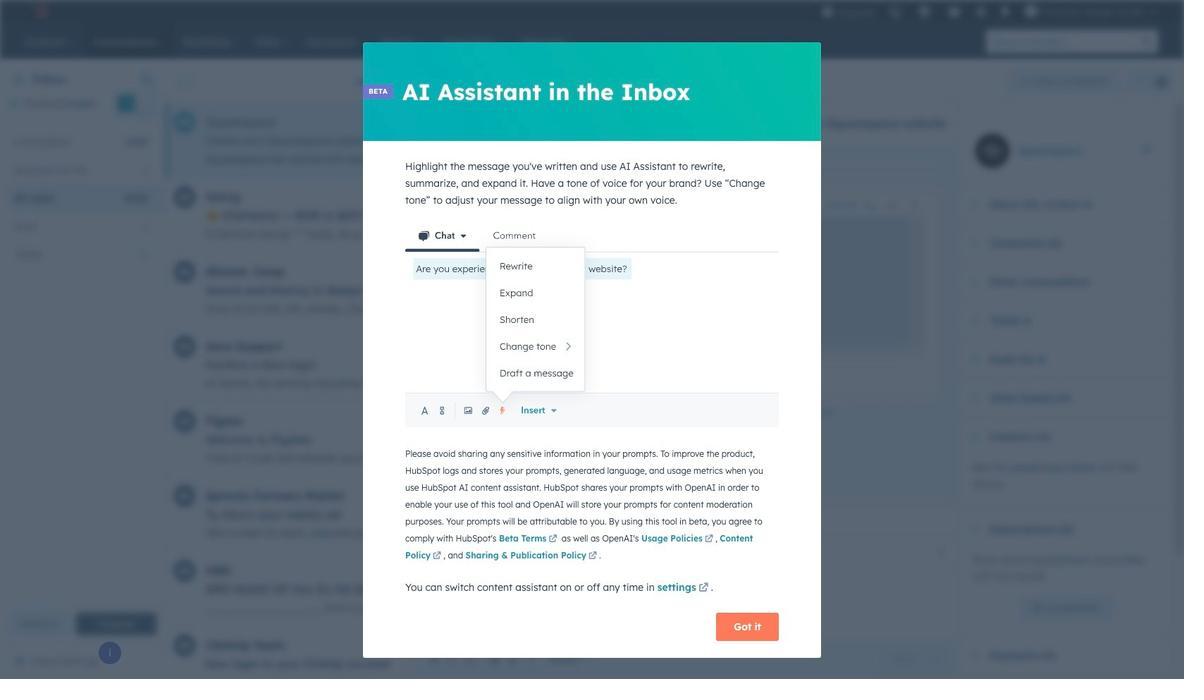 Task type: locate. For each thing, give the bounding box(es) containing it.
1 horizontal spatial group
[[1122, 70, 1174, 93]]

you're available image
[[11, 101, 17, 107]]

row group
[[166, 103, 1185, 679]]

main content
[[166, 61, 1185, 679]]

heading
[[757, 118, 947, 130]]

conversations assistant feature preview image
[[406, 220, 779, 428]]

james peterson image
[[1026, 5, 1038, 18]]

1 vertical spatial group
[[882, 648, 947, 671]]

dialog
[[363, 42, 822, 658]]

squarespace image
[[642, 251, 753, 267]]

email from xero support with subject confirm a xero login row
[[166, 327, 1124, 402]]

caret image
[[970, 528, 979, 531]]

email from clickup team with subject new login to your clickup account row
[[166, 626, 1175, 679]]

menu
[[815, 0, 1168, 23]]

close image
[[517, 549, 522, 555]]

link opens in a new window image
[[824, 408, 833, 420], [824, 410, 833, 418], [549, 533, 557, 546], [549, 536, 557, 544], [589, 550, 597, 563], [699, 581, 709, 598], [699, 584, 709, 594]]

link opens in a new window image
[[705, 533, 714, 546], [705, 536, 714, 544], [433, 550, 442, 563], [433, 553, 442, 561], [589, 553, 597, 561]]

group
[[1122, 70, 1174, 93], [882, 648, 947, 671]]



Task type: describe. For each thing, give the bounding box(es) containing it.
email from going with subject 😉 charleston —  $195 to $197 (apr-may / jul) row
[[166, 178, 1094, 252]]

0 vertical spatial group
[[1122, 70, 1174, 93]]

marketplaces image
[[919, 6, 932, 19]]

caret image
[[970, 436, 979, 439]]

email from squarespace with subject create your squarespace website row
[[166, 103, 735, 178]]

email from shonen jump with subject search and destroy in sleepy princess! row
[[166, 252, 1185, 327]]

0 horizontal spatial group
[[882, 648, 947, 671]]

email from sprouts farmers market with subject 🗞️ here's your weekly ad row
[[166, 477, 1185, 552]]

email from nbr with subject nbr heads up: key du val director leaves as investors consider their options row
[[166, 552, 1185, 626]]

Search HubSpot search field
[[987, 30, 1136, 54]]

email from figma with subject welcome to figjam row
[[166, 402, 1153, 477]]



Task type: vqa. For each thing, say whether or not it's contained in the screenshot.
James Peterson icon
yes



